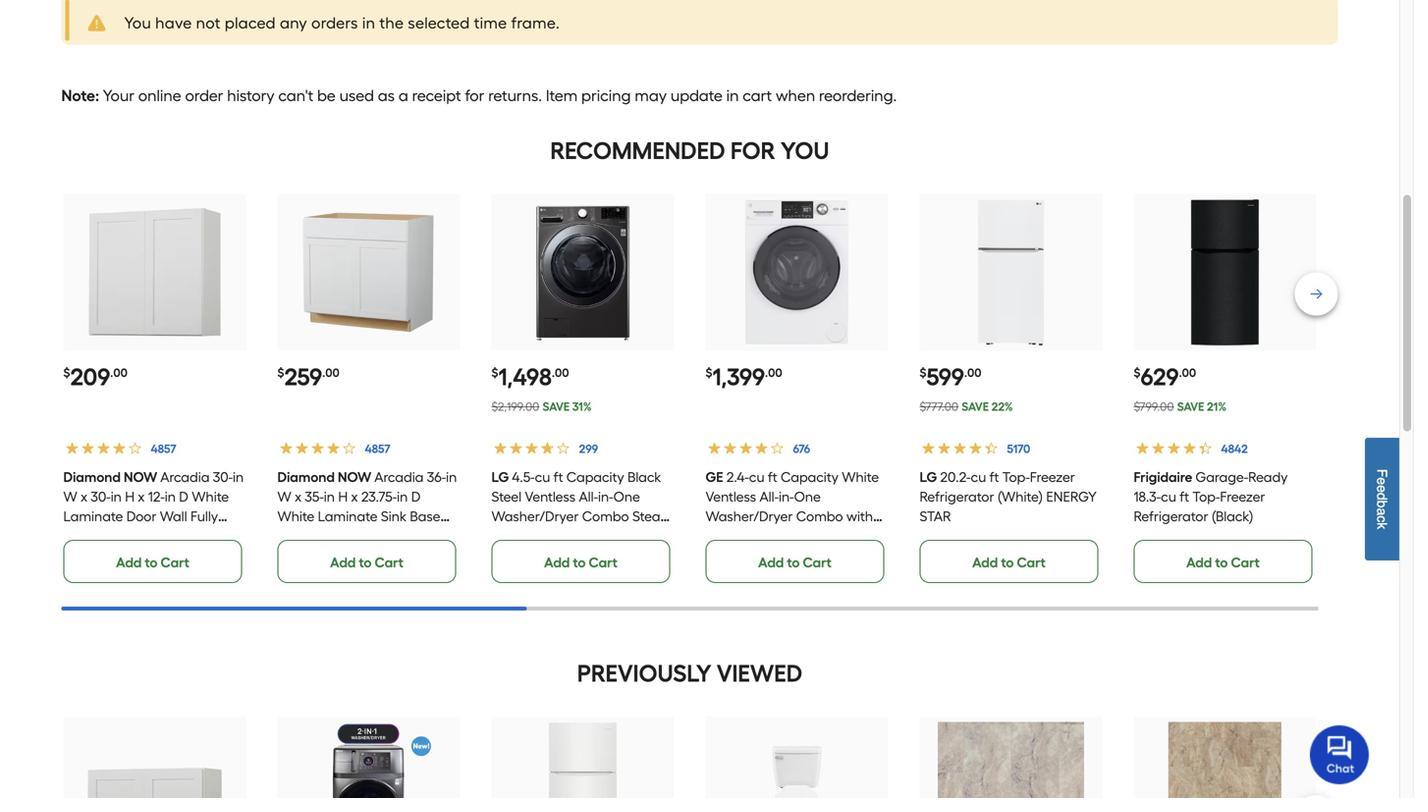 Task type: vqa. For each thing, say whether or not it's contained in the screenshot.


Task type: locate. For each thing, give the bounding box(es) containing it.
2 h from the left
[[338, 489, 348, 505]]

1 d from the left
[[179, 489, 189, 505]]

0 horizontal spatial freezer
[[1030, 469, 1075, 486]]

panel for 259
[[344, 548, 378, 564]]

w inside arcadia 30-in w x 30-in h x 12-in d white laminate door wall fully assembled cabinet (recessed panel shaker door style)
[[63, 489, 77, 505]]

cu inside garage-ready 18.3-cu ft top-freezer refrigerator (black)
[[1161, 489, 1177, 505]]

capacity inside 2.4-cu ft capacity white ventless all-in-one washer/dryer combo with steam cycle
[[781, 469, 839, 486]]

cu down $2,199.00 save 31%
[[535, 469, 550, 486]]

$ inside $ 1,498 .00
[[492, 366, 499, 380]]

5 add to cart from the left
[[973, 555, 1046, 571]]

panel down wall
[[129, 548, 164, 564]]

5 $ from the left
[[920, 366, 927, 380]]

w inside arcadia 36-in w x 35-in h x 23.75-in d white laminate sink base fully assembled cabinet (recessed panel shaker door style)
[[277, 489, 291, 505]]

add to cart for 12-
[[116, 555, 189, 571]]

0 vertical spatial white
[[842, 469, 879, 486]]

2 horizontal spatial white
[[842, 469, 879, 486]]

1 cycle from the left
[[492, 528, 526, 545]]

style) inside arcadia 36-in w x 35-in h x 23.75-in d white laminate sink base fully assembled cabinet (recessed panel shaker door style)
[[277, 567, 311, 584]]

1 w from the left
[[63, 489, 77, 505]]

fully
[[191, 508, 218, 525], [277, 528, 305, 545]]

1 horizontal spatial assembled
[[308, 528, 377, 545]]

2 style) from the left
[[277, 567, 311, 584]]

0 horizontal spatial a
[[399, 86, 408, 105]]

diamond now up 12-
[[63, 469, 157, 486]]

0 vertical spatial you
[[124, 14, 151, 32]]

1,498 list item
[[492, 194, 674, 584]]

frigidaire garage-ready 18.3-cu ft top-freezer refrigerator (white) image
[[510, 723, 656, 799]]

save left the 31% at the left
[[543, 400, 570, 414]]

1 capacity from the left
[[567, 469, 624, 486]]

0 horizontal spatial door
[[126, 508, 157, 525]]

w for 259
[[277, 489, 291, 505]]

.00 for 259
[[322, 366, 340, 380]]

1 (recessed from the left
[[63, 548, 126, 564]]

2 add from the left
[[330, 555, 356, 571]]

add to cart link for 12-
[[63, 540, 242, 584]]

save for 1,498
[[543, 400, 570, 414]]

to inside 259 list item
[[359, 555, 372, 571]]

laminate inside arcadia 30-in w x 30-in h x 12-in d white laminate door wall fully assembled cabinet (recessed panel shaker door style)
[[63, 508, 123, 525]]

cart down (white)
[[1017, 555, 1046, 571]]

1 horizontal spatial freezer
[[1220, 489, 1266, 505]]

ready
[[1249, 469, 1288, 486]]

ft down frigidaire on the right
[[1180, 489, 1190, 505]]

1 now from the left
[[124, 469, 157, 486]]

2 panel from the left
[[344, 548, 378, 564]]

2.4-cu ft capacity white ventless all-in-one washer/dryer combo with steam cycle
[[706, 469, 879, 545]]

combo down "black"
[[582, 508, 629, 525]]

2 in- from the left
[[779, 489, 794, 505]]

$ for 259
[[277, 366, 284, 380]]

0 horizontal spatial laminate
[[63, 508, 123, 525]]

$ 259 .00
[[277, 363, 340, 391]]

viewed
[[717, 660, 803, 688]]

to inside "209" list item
[[145, 555, 158, 571]]

shaker for 259
[[382, 548, 425, 564]]

2 d from the left
[[411, 489, 421, 505]]

add to cart inside '1,399' list item
[[759, 555, 832, 571]]

capacity inside 4.5-cu ft capacity black steel ventless all-in-one washer/dryer combo steam cycle
[[567, 469, 624, 486]]

1 horizontal spatial one
[[794, 489, 821, 505]]

to
[[145, 555, 158, 571], [359, 555, 372, 571], [573, 555, 586, 571], [787, 555, 800, 571], [1001, 555, 1014, 571], [1216, 555, 1228, 571]]

(recessed for 259
[[277, 548, 340, 564]]

1 horizontal spatial d
[[411, 489, 421, 505]]

1 horizontal spatial now
[[338, 469, 372, 486]]

cu inside 2.4-cu ft capacity white ventless all-in-one washer/dryer combo with steam cycle
[[749, 469, 765, 486]]

white inside arcadia 30-in w x 30-in h x 12-in d white laminate door wall fully assembled cabinet (recessed panel shaker door style)
[[192, 489, 229, 505]]

1 horizontal spatial you
[[781, 137, 830, 165]]

diamond now arcadia 36-in w x 35-in h x 23.75-in d white laminate sink base fully assembled cabinet (recessed panel shaker door style) image
[[296, 200, 442, 346]]

cu
[[535, 469, 550, 486], [749, 469, 765, 486], [971, 469, 987, 486], [1161, 489, 1177, 505]]

diamond
[[63, 469, 121, 486], [277, 469, 335, 486]]

x
[[81, 489, 87, 505], [138, 489, 145, 505], [295, 489, 302, 505], [351, 489, 358, 505]]

0 horizontal spatial in-
[[598, 489, 614, 505]]

add to cart inside 599 list item
[[973, 555, 1046, 571]]

5 to from the left
[[1001, 555, 1014, 571]]

1 horizontal spatial h
[[338, 489, 348, 505]]

save left 21%
[[1178, 400, 1205, 414]]

recommended for you heading
[[61, 131, 1319, 170]]

2 diamond now from the left
[[277, 469, 372, 486]]

.00 inside $ 599 .00
[[964, 366, 982, 380]]

1 vertical spatial top-
[[1193, 489, 1220, 505]]

frame.
[[511, 14, 560, 32]]

$ inside $ 209 .00
[[63, 366, 70, 380]]

save left 22%
[[962, 400, 989, 414]]

add to cart link for washer/dryer
[[706, 540, 885, 584]]

combo left with
[[796, 508, 843, 525]]

2 diamond from the left
[[277, 469, 335, 486]]

lg inside 599 list item
[[920, 469, 937, 486]]

3 add to cart from the left
[[544, 555, 618, 571]]

lg 4.5-cu ft capacity black steel ventless all-in-one washer/dryer combo steam cycle image
[[510, 200, 656, 346]]

4 $ from the left
[[706, 366, 713, 380]]

0 horizontal spatial panel
[[129, 548, 164, 564]]

cart inside 1,498 list item
[[589, 555, 618, 571]]

h right 35-
[[338, 489, 348, 505]]

0 horizontal spatial all-
[[579, 489, 598, 505]]

1 diamond now from the left
[[63, 469, 157, 486]]

(recessed inside arcadia 36-in w x 35-in h x 23.75-in d white laminate sink base fully assembled cabinet (recessed panel shaker door style)
[[277, 548, 340, 564]]

1 horizontal spatial ventless
[[706, 489, 756, 505]]

d inside arcadia 36-in w x 35-in h x 23.75-in d white laminate sink base fully assembled cabinet (recessed panel shaker door style)
[[411, 489, 421, 505]]

a
[[399, 86, 408, 105], [1375, 508, 1390, 516]]

laminate down 23.75-
[[318, 508, 378, 525]]

freezer up energy
[[1030, 469, 1075, 486]]

now up 12-
[[124, 469, 157, 486]]

2 cart from the left
[[375, 555, 404, 571]]

add to cart for washer/dryer
[[759, 555, 832, 571]]

add to cart link inside 599 list item
[[920, 540, 1099, 584]]

1 h from the left
[[125, 489, 135, 505]]

steam inside 2.4-cu ft capacity white ventless all-in-one washer/dryer combo with steam cycle
[[706, 528, 746, 545]]

(white)
[[998, 489, 1043, 505]]

lg left 20.2-
[[920, 469, 937, 486]]

add inside 259 list item
[[330, 555, 356, 571]]

style) inside arcadia 30-in w x 30-in h x 12-in d white laminate door wall fully assembled cabinet (recessed panel shaker door style)
[[63, 567, 97, 584]]

diamond now
[[63, 469, 157, 486], [277, 469, 372, 486]]

5 add to cart link from the left
[[920, 540, 1099, 584]]

all- inside 2.4-cu ft capacity white ventless all-in-one washer/dryer combo with steam cycle
[[760, 489, 779, 505]]

a right as at left top
[[399, 86, 408, 105]]

e up b
[[1375, 485, 1390, 493]]

1 in- from the left
[[598, 489, 614, 505]]

refrigerator
[[920, 489, 995, 505], [1134, 508, 1209, 525]]

assembled for 259
[[308, 528, 377, 545]]

1 horizontal spatial save
[[962, 400, 989, 414]]

1 one from the left
[[614, 489, 640, 505]]

add to cart down 4.5-cu ft capacity black steel ventless all-in-one washer/dryer combo steam cycle
[[544, 555, 618, 571]]

2 shaker from the left
[[382, 548, 425, 564]]

0 horizontal spatial refrigerator
[[920, 489, 995, 505]]

white down 35-
[[277, 508, 315, 525]]

4.5-
[[512, 469, 535, 486]]

fully down 35-
[[277, 528, 305, 545]]

d up base
[[411, 489, 421, 505]]

1 horizontal spatial panel
[[344, 548, 378, 564]]

$ inside $ 599 .00
[[920, 366, 927, 380]]

you have not placed any orders in the selected time frame.
[[124, 14, 560, 32]]

0 horizontal spatial d
[[179, 489, 189, 505]]

0 horizontal spatial fully
[[191, 508, 218, 525]]

(recessed inside arcadia 30-in w x 30-in h x 12-in d white laminate door wall fully assembled cabinet (recessed panel shaker door style)
[[63, 548, 126, 564]]

12-
[[148, 489, 165, 505]]

2 laminate from the left
[[318, 508, 378, 525]]

you left have
[[124, 14, 151, 32]]

cart inside 259 list item
[[375, 555, 404, 571]]

1 vertical spatial freezer
[[1220, 489, 1266, 505]]

$ inside $ 259 .00
[[277, 366, 284, 380]]

1 vertical spatial a
[[1375, 508, 1390, 516]]

0 vertical spatial freezer
[[1030, 469, 1075, 486]]

in-
[[598, 489, 614, 505], [779, 489, 794, 505]]

1 horizontal spatial diamond now
[[277, 469, 372, 486]]

cu inside 20.2-cu ft top-freezer refrigerator (white) energy star
[[971, 469, 987, 486]]

arcadia for 209
[[160, 469, 210, 486]]

3 to from the left
[[573, 555, 586, 571]]

2 lg from the left
[[920, 469, 937, 486]]

add to cart link inside 259 list item
[[277, 540, 456, 584]]

1 shaker from the left
[[168, 548, 211, 564]]

ventless down 2.4-
[[706, 489, 756, 505]]

a up the k
[[1375, 508, 1390, 516]]

4 to from the left
[[787, 555, 800, 571]]

cart down 4.5-cu ft capacity black steel ventless all-in-one washer/dryer combo steam cycle
[[589, 555, 618, 571]]

washer/dryer down steel
[[492, 508, 579, 525]]

add inside 599 list item
[[973, 555, 998, 571]]

ventless down 4.5-
[[525, 489, 576, 505]]

0 horizontal spatial save
[[543, 400, 570, 414]]

1 $ from the left
[[63, 366, 70, 380]]

d inside arcadia 30-in w x 30-in h x 12-in d white laminate door wall fully assembled cabinet (recessed panel shaker door style)
[[179, 489, 189, 505]]

cart inside 599 list item
[[1017, 555, 1046, 571]]

add to cart down the sink
[[330, 555, 404, 571]]

as
[[378, 86, 395, 105]]

add to cart down (black)
[[1187, 555, 1260, 571]]

2 ventless from the left
[[706, 489, 756, 505]]

6 add to cart link from the left
[[1134, 540, 1313, 584]]

2 (recessed from the left
[[277, 548, 340, 564]]

$ inside "$ 1,399 .00"
[[706, 366, 713, 380]]

3 cart from the left
[[589, 555, 618, 571]]

one inside 4.5-cu ft capacity black steel ventless all-in-one washer/dryer combo steam cycle
[[614, 489, 640, 505]]

capacity
[[567, 469, 624, 486], [781, 469, 839, 486]]

save for 599
[[962, 400, 989, 414]]

top- down garage-
[[1193, 489, 1220, 505]]

1 vertical spatial white
[[192, 489, 229, 505]]

cabinet
[[136, 528, 186, 545], [381, 528, 431, 545]]

fully for 259
[[277, 528, 305, 545]]

h
[[125, 489, 135, 505], [338, 489, 348, 505]]

0 horizontal spatial diamond
[[63, 469, 121, 486]]

h left 12-
[[125, 489, 135, 505]]

0 horizontal spatial style)
[[63, 567, 97, 584]]

combo inside 4.5-cu ft capacity black steel ventless all-in-one washer/dryer combo steam cycle
[[582, 508, 629, 525]]

.00 inside $ 1,498 .00
[[552, 366, 569, 380]]

now inside 259 list item
[[338, 469, 372, 486]]

1 washer/dryer from the left
[[492, 508, 579, 525]]

0 horizontal spatial assembled
[[63, 528, 132, 545]]

1 style) from the left
[[63, 567, 97, 584]]

diamond for 209
[[63, 469, 121, 486]]

white right 12-
[[192, 489, 229, 505]]

0 horizontal spatial cabinet
[[136, 528, 186, 545]]

cu right ge
[[749, 469, 765, 486]]

arcadia
[[160, 469, 210, 486], [375, 469, 424, 486]]

1 horizontal spatial 30-
[[213, 469, 233, 486]]

1 horizontal spatial in-
[[779, 489, 794, 505]]

1 horizontal spatial white
[[277, 508, 315, 525]]

save inside 599 list item
[[962, 400, 989, 414]]

add to cart link for 23.75-
[[277, 540, 456, 584]]

1 horizontal spatial all-
[[760, 489, 779, 505]]

0 horizontal spatial (recessed
[[63, 548, 126, 564]]

to for 12-
[[145, 555, 158, 571]]

$ inside $ 629 .00
[[1134, 366, 1141, 380]]

now inside "209" list item
[[124, 469, 157, 486]]

0 vertical spatial steam
[[633, 508, 673, 525]]

1 horizontal spatial style)
[[277, 567, 311, 584]]

diamond now for 259
[[277, 469, 372, 486]]

cu down frigidaire on the right
[[1161, 489, 1177, 505]]

cycle inside 4.5-cu ft capacity black steel ventless all-in-one washer/dryer combo steam cycle
[[492, 528, 526, 545]]

$
[[63, 366, 70, 380], [277, 366, 284, 380], [492, 366, 499, 380], [706, 366, 713, 380], [920, 366, 927, 380], [1134, 366, 1141, 380]]

panel down 23.75-
[[344, 548, 378, 564]]

ft inside 20.2-cu ft top-freezer refrigerator (white) energy star
[[990, 469, 999, 486]]

one
[[614, 489, 640, 505], [794, 489, 821, 505]]

0 horizontal spatial diamond now
[[63, 469, 157, 486]]

add to cart link inside 1,498 list item
[[492, 540, 670, 584]]

1 vertical spatial 30-
[[91, 489, 111, 505]]

h inside arcadia 30-in w x 30-in h x 12-in d white laminate door wall fully assembled cabinet (recessed panel shaker door style)
[[125, 489, 135, 505]]

2 cabinet from the left
[[381, 528, 431, 545]]

e
[[1375, 478, 1390, 485], [1375, 485, 1390, 493]]

629
[[1141, 363, 1179, 391]]

2 add to cart from the left
[[330, 555, 404, 571]]

style) for 209
[[63, 567, 97, 584]]

steam down ge
[[706, 528, 746, 545]]

now up 23.75-
[[338, 469, 372, 486]]

0 horizontal spatial arcadia
[[160, 469, 210, 486]]

1 horizontal spatial steam
[[706, 528, 746, 545]]

to down 23.75-
[[359, 555, 372, 571]]

fully right wall
[[191, 508, 218, 525]]

freezer inside garage-ready 18.3-cu ft top-freezer refrigerator (black)
[[1220, 489, 1266, 505]]

1 horizontal spatial cabinet
[[381, 528, 431, 545]]

1 save from the left
[[543, 400, 570, 414]]

your
[[103, 86, 135, 105]]

1 horizontal spatial diamond
[[277, 469, 335, 486]]

orders
[[311, 14, 358, 32]]

1 ventless from the left
[[525, 489, 576, 505]]

steam for washer/dryer
[[706, 528, 746, 545]]

0 horizontal spatial steam
[[633, 508, 673, 525]]

3 $ from the left
[[492, 366, 499, 380]]

2 combo from the left
[[796, 508, 843, 525]]

(recessed
[[63, 548, 126, 564], [277, 548, 340, 564]]

cycle for combo
[[750, 528, 784, 545]]

2 horizontal spatial save
[[1178, 400, 1205, 414]]

add to cart link inside '1,399' list item
[[706, 540, 885, 584]]

2 cycle from the left
[[750, 528, 784, 545]]

0 horizontal spatial combo
[[582, 508, 629, 525]]

order
[[185, 86, 223, 105]]

to inside '1,399' list item
[[787, 555, 800, 571]]

1 horizontal spatial top-
[[1193, 489, 1220, 505]]

diamond inside 259 list item
[[277, 469, 335, 486]]

arcadia up 23.75-
[[375, 469, 424, 486]]

fully inside arcadia 30-in w x 30-in h x 12-in d white laminate door wall fully assembled cabinet (recessed panel shaker door style)
[[191, 508, 218, 525]]

.00 inside "$ 1,399 .00"
[[765, 366, 783, 380]]

1 vertical spatial you
[[781, 137, 830, 165]]

refrigerator inside 20.2-cu ft top-freezer refrigerator (white) energy star
[[920, 489, 995, 505]]

0 horizontal spatial h
[[125, 489, 135, 505]]

d up wall
[[179, 489, 189, 505]]

1 assembled from the left
[[63, 528, 132, 545]]

panel for 209
[[129, 548, 164, 564]]

0 horizontal spatial white
[[192, 489, 229, 505]]

save inside 1,498 list item
[[543, 400, 570, 414]]

2 assembled from the left
[[308, 528, 377, 545]]

w for 209
[[63, 489, 77, 505]]

steam inside 4.5-cu ft capacity black steel ventless all-in-one washer/dryer combo steam cycle
[[633, 508, 673, 525]]

selected
[[408, 14, 470, 32]]

steam down "black"
[[633, 508, 673, 525]]

add to cart inside "209" list item
[[116, 555, 189, 571]]

shaker down wall
[[168, 548, 211, 564]]

1 vertical spatial refrigerator
[[1134, 508, 1209, 525]]

assembled inside arcadia 36-in w x 35-in h x 23.75-in d white laminate sink base fully assembled cabinet (recessed panel shaker door style)
[[308, 528, 377, 545]]

add to cart inside 1,498 list item
[[544, 555, 618, 571]]

laminate
[[63, 508, 123, 525], [318, 508, 378, 525]]

capacity left "black"
[[567, 469, 624, 486]]

2 arcadia from the left
[[375, 469, 424, 486]]

4 cart from the left
[[803, 555, 832, 571]]

add to cart inside 629 list item
[[1187, 555, 1260, 571]]

steam
[[633, 508, 673, 525], [706, 528, 746, 545]]

2 .00 from the left
[[322, 366, 340, 380]]

1 add to cart link from the left
[[63, 540, 242, 584]]

1 horizontal spatial shaker
[[382, 548, 425, 564]]

arcadia inside arcadia 30-in w x 30-in h x 12-in d white laminate door wall fully assembled cabinet (recessed panel shaker door style)
[[160, 469, 210, 486]]

arcadia inside arcadia 36-in w x 35-in h x 23.75-in d white laminate sink base fully assembled cabinet (recessed panel shaker door style)
[[375, 469, 424, 486]]

assembled inside arcadia 30-in w x 30-in h x 12-in d white laminate door wall fully assembled cabinet (recessed panel shaker door style)
[[63, 528, 132, 545]]

1 all- from the left
[[579, 489, 598, 505]]

panel inside arcadia 36-in w x 35-in h x 23.75-in d white laminate sink base fully assembled cabinet (recessed panel shaker door style)
[[344, 548, 378, 564]]

0 horizontal spatial washer/dryer
[[492, 508, 579, 525]]

laminate left wall
[[63, 508, 123, 525]]

freezer up (black)
[[1220, 489, 1266, 505]]

0 vertical spatial a
[[399, 86, 408, 105]]

w left 35-
[[277, 489, 291, 505]]

add to cart
[[116, 555, 189, 571], [330, 555, 404, 571], [544, 555, 618, 571], [759, 555, 832, 571], [973, 555, 1046, 571], [1187, 555, 1260, 571]]

1 horizontal spatial refrigerator
[[1134, 508, 1209, 525]]

5 .00 from the left
[[964, 366, 982, 380]]

5 add from the left
[[973, 555, 998, 571]]

3 save from the left
[[1178, 400, 1205, 414]]

1 horizontal spatial fully
[[277, 528, 305, 545]]

to down 4.5-cu ft capacity black steel ventless all-in-one washer/dryer combo steam cycle
[[573, 555, 586, 571]]

.00 inside $ 259 .00
[[322, 366, 340, 380]]

2 washer/dryer from the left
[[706, 508, 793, 525]]

0 horizontal spatial 30-
[[91, 489, 111, 505]]

3 add from the left
[[544, 555, 570, 571]]

599 list item
[[920, 194, 1103, 584]]

0 horizontal spatial top-
[[1003, 469, 1030, 486]]

top-
[[1003, 469, 1030, 486], [1193, 489, 1220, 505]]

b
[[1375, 501, 1390, 508]]

add for 12-
[[116, 555, 142, 571]]

cart down the sink
[[375, 555, 404, 571]]

4 add to cart link from the left
[[706, 540, 885, 584]]

1 add from the left
[[116, 555, 142, 571]]

1 panel from the left
[[129, 548, 164, 564]]

k
[[1375, 523, 1390, 530]]

laminate for 259
[[318, 508, 378, 525]]

white for 259
[[277, 508, 315, 525]]

cart for 23.75-
[[375, 555, 404, 571]]

add to cart down wall
[[116, 555, 189, 571]]

to for washer/dryer
[[787, 555, 800, 571]]

update
[[671, 86, 723, 105]]

not
[[196, 14, 221, 32]]

cart down (black)
[[1231, 555, 1260, 571]]

cu down $777.00 save 22%
[[971, 469, 987, 486]]

1 .00 from the left
[[110, 366, 128, 380]]

h for 209
[[125, 489, 135, 505]]

add inside '1,399' list item
[[759, 555, 784, 571]]

$799.00
[[1134, 400, 1174, 414]]

door
[[126, 508, 157, 525], [214, 548, 244, 564], [428, 548, 459, 564]]

3 .00 from the left
[[552, 366, 569, 380]]

0 vertical spatial refrigerator
[[920, 489, 995, 505]]

1 vertical spatial fully
[[277, 528, 305, 545]]

cart for one
[[589, 555, 618, 571]]

capacity right 2.4-
[[781, 469, 839, 486]]

5 cart from the left
[[1017, 555, 1046, 571]]

one inside 2.4-cu ft capacity white ventless all-in-one washer/dryer combo with steam cycle
[[794, 489, 821, 505]]

cycle for washer/dryer
[[492, 528, 526, 545]]

item
[[546, 86, 578, 105]]

with
[[847, 508, 873, 525]]

cu inside 4.5-cu ft capacity black steel ventless all-in-one washer/dryer combo steam cycle
[[535, 469, 550, 486]]

washer/dryer down 2.4-
[[706, 508, 793, 525]]

to down 12-
[[145, 555, 158, 571]]

6 add to cart from the left
[[1187, 555, 1260, 571]]

cart down wall
[[161, 555, 189, 571]]

1 horizontal spatial lg
[[920, 469, 937, 486]]

add to cart inside 259 list item
[[330, 555, 404, 571]]

2 add to cart link from the left
[[277, 540, 456, 584]]

1 horizontal spatial (recessed
[[277, 548, 340, 564]]

previously viewed heading
[[61, 654, 1319, 694]]

1 cabinet from the left
[[136, 528, 186, 545]]

refrigerator down 18.3-
[[1134, 508, 1209, 525]]

0 horizontal spatial now
[[124, 469, 157, 486]]

can't
[[278, 86, 314, 105]]

4 x from the left
[[351, 489, 358, 505]]

cabinet down the sink
[[381, 528, 431, 545]]

white
[[842, 469, 879, 486], [192, 489, 229, 505], [277, 508, 315, 525]]

cart down 2.4-cu ft capacity white ventless all-in-one washer/dryer combo with steam cycle
[[803, 555, 832, 571]]

2 all- from the left
[[760, 489, 779, 505]]

arcadia up 12-
[[160, 469, 210, 486]]

shaker
[[168, 548, 211, 564], [382, 548, 425, 564]]

add
[[116, 555, 142, 571], [330, 555, 356, 571], [544, 555, 570, 571], [759, 555, 784, 571], [973, 555, 998, 571], [1187, 555, 1213, 571]]

1 arcadia from the left
[[160, 469, 210, 486]]

20.2-
[[940, 469, 971, 486]]

white inside arcadia 36-in w x 35-in h x 23.75-in d white laminate sink base fully assembled cabinet (recessed panel shaker door style)
[[277, 508, 315, 525]]

panel
[[129, 548, 164, 564], [344, 548, 378, 564]]

0 horizontal spatial ventless
[[525, 489, 576, 505]]

6 cart from the left
[[1231, 555, 1260, 571]]

ft
[[554, 469, 563, 486], [768, 469, 778, 486], [990, 469, 999, 486], [1180, 489, 1190, 505]]

diamond for 259
[[277, 469, 335, 486]]

1 cart from the left
[[161, 555, 189, 571]]

ge profile 4.8-cu ft capacity carbon graphite ventless all-in-one washer/dryer combo energy star image
[[296, 723, 442, 799]]

w left 12-
[[63, 489, 77, 505]]

add to cart link
[[63, 540, 242, 584], [277, 540, 456, 584], [492, 540, 670, 584], [706, 540, 885, 584], [920, 540, 1099, 584], [1134, 540, 1313, 584]]

2 x from the left
[[138, 489, 145, 505]]

0 horizontal spatial one
[[614, 489, 640, 505]]

ft up (white)
[[990, 469, 999, 486]]

6 to from the left
[[1216, 555, 1228, 571]]

1 diamond from the left
[[63, 469, 121, 486]]

add for washer/dryer
[[759, 555, 784, 571]]

ft inside 2.4-cu ft capacity white ventless all-in-one washer/dryer combo with steam cycle
[[768, 469, 778, 486]]

combo inside 2.4-cu ft capacity white ventless all-in-one washer/dryer combo with steam cycle
[[796, 508, 843, 525]]

3 add to cart link from the left
[[492, 540, 670, 584]]

1 combo from the left
[[582, 508, 629, 525]]

to down 20.2-cu ft top-freezer refrigerator (white) energy star
[[1001, 555, 1014, 571]]

cabinet for 209
[[136, 528, 186, 545]]

1 horizontal spatial capacity
[[781, 469, 839, 486]]

chat invite button image
[[1310, 725, 1370, 785]]

to down (black)
[[1216, 555, 1228, 571]]

1 horizontal spatial arcadia
[[375, 469, 424, 486]]

1 laminate from the left
[[63, 508, 123, 525]]

1 horizontal spatial a
[[1375, 508, 1390, 516]]

add to cart down 20.2-cu ft top-freezer refrigerator (white) energy star
[[973, 555, 1046, 571]]

cart inside '1,399' list item
[[803, 555, 832, 571]]

cabinet inside arcadia 36-in w x 35-in h x 23.75-in d white laminate sink base fully assembled cabinet (recessed panel shaker door style)
[[381, 528, 431, 545]]

4 add from the left
[[759, 555, 784, 571]]

2 $ from the left
[[277, 366, 284, 380]]

capacity for in-
[[567, 469, 624, 486]]

you
[[124, 14, 151, 32], [781, 137, 830, 165]]

0 horizontal spatial lg
[[492, 469, 509, 486]]

6 .00 from the left
[[1179, 366, 1197, 380]]

0 horizontal spatial capacity
[[567, 469, 624, 486]]

save
[[543, 400, 570, 414], [962, 400, 989, 414], [1178, 400, 1205, 414]]

2 horizontal spatial door
[[428, 548, 459, 564]]

1,498
[[499, 363, 552, 391]]

6 $ from the left
[[1134, 366, 1141, 380]]

to down 2.4-cu ft capacity white ventless all-in-one washer/dryer combo with steam cycle
[[787, 555, 800, 571]]

shaker inside arcadia 30-in w x 30-in h x 12-in d white laminate door wall fully assembled cabinet (recessed panel shaker door style)
[[168, 548, 211, 564]]

to for one
[[573, 555, 586, 571]]

diamond now up 35-
[[277, 469, 372, 486]]

arcadia for 259
[[375, 469, 424, 486]]

0 vertical spatial top-
[[1003, 469, 1030, 486]]

0 horizontal spatial shaker
[[168, 548, 211, 564]]

e up d
[[1375, 478, 1390, 485]]

frigidaire garage-ready 18.3-cu ft top-freezer refrigerator (black) image
[[1152, 200, 1298, 346]]

d for 209
[[179, 489, 189, 505]]

6 add from the left
[[1187, 555, 1213, 571]]

shaker down the sink
[[382, 548, 425, 564]]

1 horizontal spatial cycle
[[750, 528, 784, 545]]

1 to from the left
[[145, 555, 158, 571]]

1 add to cart from the left
[[116, 555, 189, 571]]

add to cart for one
[[544, 555, 618, 571]]

2 to from the left
[[359, 555, 372, 571]]

lg inside 1,498 list item
[[492, 469, 509, 486]]

$777.00
[[920, 400, 959, 414]]

to inside 629 list item
[[1216, 555, 1228, 571]]

cart
[[161, 555, 189, 571], [375, 555, 404, 571], [589, 555, 618, 571], [803, 555, 832, 571], [1017, 555, 1046, 571], [1231, 555, 1260, 571]]

cycle inside 2.4-cu ft capacity white ventless all-in-one washer/dryer combo with steam cycle
[[750, 528, 784, 545]]

in
[[362, 14, 375, 32], [727, 86, 739, 105], [233, 469, 244, 486], [446, 469, 457, 486], [111, 489, 122, 505], [165, 489, 176, 505], [324, 489, 335, 505], [397, 489, 408, 505]]

2 now from the left
[[338, 469, 372, 486]]

note:
[[61, 86, 99, 105]]

2 save from the left
[[962, 400, 989, 414]]

diamond now inside 259 list item
[[277, 469, 372, 486]]

0 vertical spatial fully
[[191, 508, 218, 525]]

1 e from the top
[[1375, 478, 1390, 485]]

0 horizontal spatial cycle
[[492, 528, 526, 545]]

.00 for 209
[[110, 366, 128, 380]]

1 horizontal spatial laminate
[[318, 508, 378, 525]]

4 .00 from the left
[[765, 366, 783, 380]]

top- up (white)
[[1003, 469, 1030, 486]]

cabinet down wall
[[136, 528, 186, 545]]

laminate inside arcadia 36-in w x 35-in h x 23.75-in d white laminate sink base fully assembled cabinet (recessed panel shaker door style)
[[318, 508, 378, 525]]

lg up steel
[[492, 469, 509, 486]]

cu for 2.4-
[[749, 469, 765, 486]]

f
[[1375, 469, 1390, 478]]

1 vertical spatial steam
[[706, 528, 746, 545]]

you right for at the right
[[781, 137, 830, 165]]

ft right 4.5-
[[554, 469, 563, 486]]

0 horizontal spatial w
[[63, 489, 77, 505]]

shaker inside arcadia 36-in w x 35-in h x 23.75-in d white laminate sink base fully assembled cabinet (recessed panel shaker door style)
[[382, 548, 425, 564]]

for
[[465, 86, 485, 105]]

freezer inside 20.2-cu ft top-freezer refrigerator (white) energy star
[[1030, 469, 1075, 486]]

.00
[[110, 366, 128, 380], [322, 366, 340, 380], [552, 366, 569, 380], [765, 366, 783, 380], [964, 366, 982, 380], [1179, 366, 1197, 380]]

cabinet for 259
[[381, 528, 431, 545]]

.00 inside $ 629 .00
[[1179, 366, 1197, 380]]

1 lg from the left
[[492, 469, 509, 486]]

add inside 1,498 list item
[[544, 555, 570, 571]]

ft inside 4.5-cu ft capacity black steel ventless all-in-one washer/dryer combo steam cycle
[[554, 469, 563, 486]]

4 add to cart from the left
[[759, 555, 832, 571]]

1 horizontal spatial w
[[277, 489, 291, 505]]

1 horizontal spatial combo
[[796, 508, 843, 525]]

2 w from the left
[[277, 489, 291, 505]]

add to cart down 2.4-cu ft capacity white ventless all-in-one washer/dryer combo with steam cycle
[[759, 555, 832, 571]]

refrigerator down 20.2-
[[920, 489, 995, 505]]

2 one from the left
[[794, 489, 821, 505]]

white up with
[[842, 469, 879, 486]]

ft right 2.4-
[[768, 469, 778, 486]]

1 horizontal spatial door
[[214, 548, 244, 564]]

.00 for 1,498
[[552, 366, 569, 380]]

assembled
[[63, 528, 132, 545], [308, 528, 377, 545]]

cart inside "209" list item
[[161, 555, 189, 571]]

2 vertical spatial white
[[277, 508, 315, 525]]

1 horizontal spatial washer/dryer
[[706, 508, 793, 525]]

.00 for 1,399
[[765, 366, 783, 380]]

2 capacity from the left
[[781, 469, 839, 486]]



Task type: describe. For each thing, give the bounding box(es) containing it.
259 list item
[[277, 194, 460, 584]]

0 vertical spatial 30-
[[213, 469, 233, 486]]

assembled for 209
[[63, 528, 132, 545]]

22%
[[992, 400, 1013, 414]]

steel
[[492, 489, 522, 505]]

cu for 4.5-
[[535, 469, 550, 486]]

time
[[474, 14, 507, 32]]

23.75-
[[361, 489, 397, 505]]

ft for (white)
[[990, 469, 999, 486]]

door for 259
[[428, 548, 459, 564]]

18.3-
[[1134, 489, 1161, 505]]

31%
[[573, 400, 592, 414]]

returns.
[[488, 86, 542, 105]]

black
[[628, 469, 661, 486]]

door for 209
[[214, 548, 244, 564]]

$777.00 save 22%
[[920, 400, 1013, 414]]

capacity for one
[[781, 469, 839, 486]]

add to cart for 23.75-
[[330, 555, 404, 571]]

now for 209
[[124, 469, 157, 486]]

reordering.
[[819, 86, 897, 105]]

cart for 12-
[[161, 555, 189, 571]]

previously
[[577, 660, 712, 688]]

209
[[70, 363, 110, 391]]

in- inside 2.4-cu ft capacity white ventless all-in-one washer/dryer combo with steam cycle
[[779, 489, 794, 505]]

2 e from the top
[[1375, 485, 1390, 493]]

energy
[[1047, 489, 1097, 505]]

$ 599 .00
[[920, 363, 982, 391]]

$ 1,498 .00
[[492, 363, 569, 391]]

project source pro-flush white elongated chair height 2-piece watersense toilet 12-in rough-in 1.29-gpf image
[[724, 723, 870, 799]]

top- inside garage-ready 18.3-cu ft top-freezer refrigerator (black)
[[1193, 489, 1220, 505]]

599
[[927, 363, 964, 391]]

garage-ready 18.3-cu ft top-freezer refrigerator (black)
[[1134, 469, 1288, 525]]

when
[[776, 86, 816, 105]]

be
[[317, 86, 336, 105]]

ge
[[706, 469, 724, 486]]

h for 259
[[338, 489, 348, 505]]

diamond now arcadia 30-in w x 12-in h x 12-in d white laminate door wall fully assembled cabinet (recessed panel shaker door style) image
[[82, 723, 228, 799]]

white inside 2.4-cu ft capacity white ventless all-in-one washer/dryer combo with steam cycle
[[842, 469, 879, 486]]

ge 2.4-cu ft capacity white ventless all-in-one washer/dryer combo with steam cycle image
[[724, 200, 870, 346]]

d for 259
[[411, 489, 421, 505]]

3 x from the left
[[295, 489, 302, 505]]

$2,199.00
[[492, 400, 540, 414]]

$ 209 .00
[[63, 363, 128, 391]]

a inside button
[[1375, 508, 1390, 516]]

used
[[340, 86, 374, 105]]

may
[[635, 86, 667, 105]]

$ 1,399 .00
[[706, 363, 783, 391]]

$ for 599
[[920, 366, 927, 380]]

diamond now arcadia 30-in w x 30-in h x 12-in d white laminate door wall fully assembled cabinet (recessed panel shaker door style) image
[[82, 200, 228, 346]]

for
[[731, 137, 776, 165]]

steam for one
[[633, 508, 673, 525]]

washer/dryer inside 4.5-cu ft capacity black steel ventless all-in-one washer/dryer combo steam cycle
[[492, 508, 579, 525]]

.00 for 629
[[1179, 366, 1197, 380]]

add to cart link inside 629 list item
[[1134, 540, 1313, 584]]

4.5-cu ft capacity black steel ventless all-in-one washer/dryer combo steam cycle
[[492, 469, 673, 545]]

in- inside 4.5-cu ft capacity black steel ventless all-in-one washer/dryer combo steam cycle
[[598, 489, 614, 505]]

259
[[284, 363, 322, 391]]

now for 259
[[338, 469, 372, 486]]

style) for 259
[[277, 567, 311, 584]]

$799.00 save 21%
[[1134, 400, 1227, 414]]

35-
[[305, 489, 324, 505]]

previously viewed
[[577, 660, 803, 688]]

1,399
[[713, 363, 765, 391]]

receipt
[[412, 86, 461, 105]]

add to cart link for one
[[492, 540, 670, 584]]

cu for 20.2-
[[971, 469, 987, 486]]

add inside 629 list item
[[1187, 555, 1213, 571]]

have
[[155, 14, 192, 32]]

laminate for 209
[[63, 508, 123, 525]]

smartcore tivoli travertine 12-mil x 12-in w x 24-in l water resistant interlocking luxury vinyl tile flooring (15.71-sq ft/ carton) image
[[1152, 723, 1298, 799]]

20.2-cu ft top-freezer refrigerator (white) energy star
[[920, 469, 1097, 525]]

fully for 209
[[191, 508, 218, 525]]

$ 629 .00
[[1134, 363, 1197, 391]]

2.4-
[[727, 469, 749, 486]]

(black)
[[1212, 508, 1254, 525]]

lg for 1,498
[[492, 469, 509, 486]]

washer/dryer inside 2.4-cu ft capacity white ventless all-in-one washer/dryer combo with steam cycle
[[706, 508, 793, 525]]

f e e d b a c k
[[1375, 469, 1390, 530]]

1 x from the left
[[81, 489, 87, 505]]

star
[[920, 508, 951, 525]]

ft inside garage-ready 18.3-cu ft top-freezer refrigerator (black)
[[1180, 489, 1190, 505]]

any
[[280, 14, 307, 32]]

warning filled image
[[85, 11, 109, 35]]

smartcore florence travertine 12-mil x 12-in w x 24-in l water resistant interlocking luxury vinyl tile flooring (15.71-sq ft/ carton) image
[[938, 723, 1084, 799]]

lg for 599
[[920, 469, 937, 486]]

209 list item
[[63, 194, 246, 584]]

wall
[[160, 508, 187, 525]]

history
[[227, 86, 275, 105]]

cart for washer/dryer
[[803, 555, 832, 571]]

placed
[[225, 14, 276, 32]]

top- inside 20.2-cu ft top-freezer refrigerator (white) energy star
[[1003, 469, 1030, 486]]

arcadia 36-in w x 35-in h x 23.75-in d white laminate sink base fully assembled cabinet (recessed panel shaker door style)
[[277, 469, 459, 584]]

ft for all-
[[768, 469, 778, 486]]

629 list item
[[1134, 194, 1317, 584]]

(recessed for 209
[[63, 548, 126, 564]]

recommended
[[551, 137, 725, 165]]

recommended for you
[[551, 137, 830, 165]]

lg 20.2-cu ft top-freezer refrigerator (white) energy star image
[[938, 200, 1084, 346]]

refrigerator inside garage-ready 18.3-cu ft top-freezer refrigerator (black)
[[1134, 508, 1209, 525]]

$ for 629
[[1134, 366, 1141, 380]]

pricing
[[582, 86, 631, 105]]

f e e d b a c k button
[[1365, 438, 1400, 561]]

$ for 1,498
[[492, 366, 499, 380]]

sink
[[381, 508, 407, 525]]

to for 23.75-
[[359, 555, 372, 571]]

garage-
[[1196, 469, 1249, 486]]

add for 23.75-
[[330, 555, 356, 571]]

1,399 list item
[[706, 194, 888, 584]]

add for one
[[544, 555, 570, 571]]

c
[[1375, 516, 1390, 523]]

arcadia 30-in w x 30-in h x 12-in d white laminate door wall fully assembled cabinet (recessed panel shaker door style)
[[63, 469, 244, 584]]

21%
[[1207, 400, 1227, 414]]

diamond now for 209
[[63, 469, 157, 486]]

white for 209
[[192, 489, 229, 505]]

online
[[138, 86, 181, 105]]

0 horizontal spatial you
[[124, 14, 151, 32]]

all- inside 4.5-cu ft capacity black steel ventless all-in-one washer/dryer combo steam cycle
[[579, 489, 598, 505]]

$ for 1,399
[[706, 366, 713, 380]]

.00 for 599
[[964, 366, 982, 380]]

ventless inside 2.4-cu ft capacity white ventless all-in-one washer/dryer combo with steam cycle
[[706, 489, 756, 505]]

note: your online order history can't be used as a receipt for returns. item pricing may update in cart when reordering.
[[61, 86, 897, 105]]

shaker for 209
[[168, 548, 211, 564]]

cart
[[743, 86, 772, 105]]

cart inside 629 list item
[[1231, 555, 1260, 571]]

$ for 209
[[63, 366, 70, 380]]

base
[[410, 508, 441, 525]]

save for 629
[[1178, 400, 1205, 414]]

ft for ventless
[[554, 469, 563, 486]]

ventless inside 4.5-cu ft capacity black steel ventless all-in-one washer/dryer combo steam cycle
[[525, 489, 576, 505]]

d
[[1375, 493, 1390, 501]]

the
[[380, 14, 404, 32]]

you inside heading
[[781, 137, 830, 165]]

frigidaire
[[1134, 469, 1193, 486]]

$2,199.00 save 31%
[[492, 400, 592, 414]]

36-
[[427, 469, 446, 486]]

to inside 599 list item
[[1001, 555, 1014, 571]]



